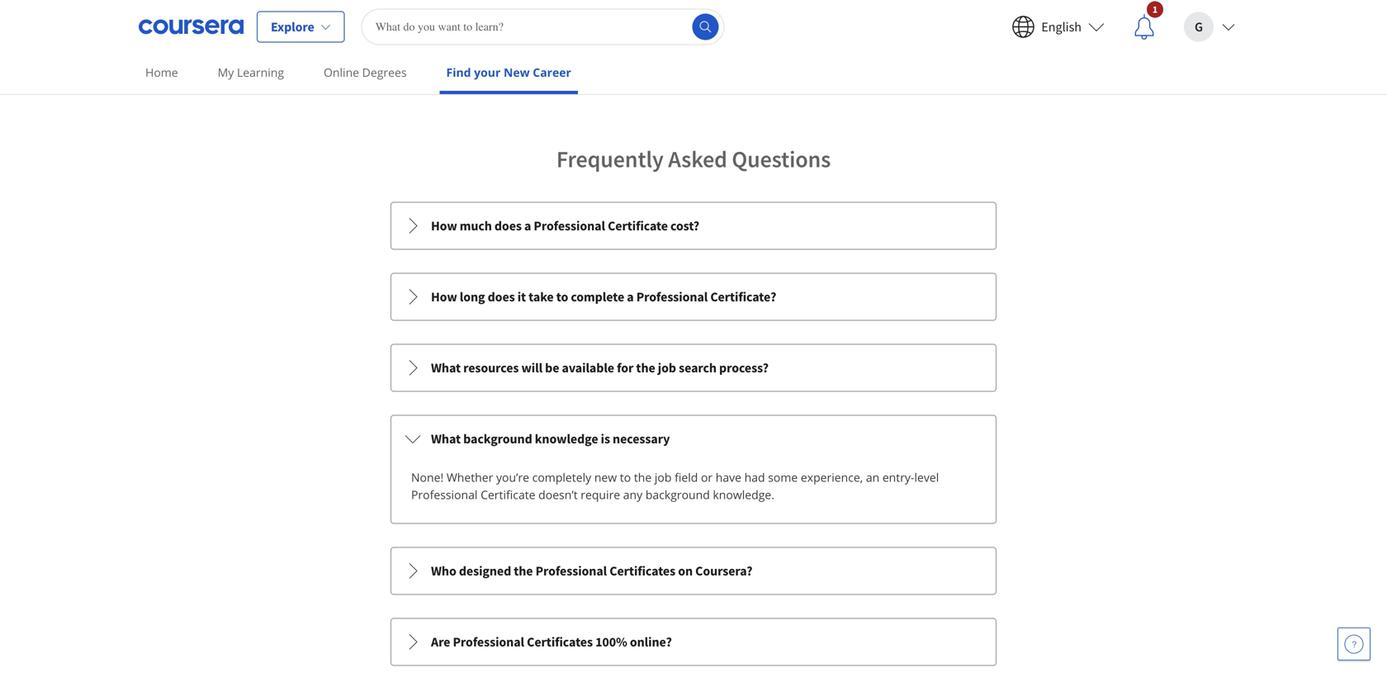 Task type: vqa. For each thing, say whether or not it's contained in the screenshot.
the real-
no



Task type: locate. For each thing, give the bounding box(es) containing it.
professional
[[534, 218, 606, 234], [637, 289, 708, 305], [411, 487, 478, 503], [536, 563, 607, 579], [453, 634, 525, 651]]

my
[[218, 64, 234, 80]]

1
[[1153, 3, 1158, 16]]

professional right are
[[453, 634, 525, 651]]

learning
[[237, 64, 284, 80]]

require
[[581, 487, 621, 503]]

explore certificates link
[[198, 0, 1190, 28]]

a
[[525, 218, 531, 234], [627, 289, 634, 305]]

coursera image
[[139, 14, 244, 40]]

who designed the professional certificates on coursera?
[[431, 563, 753, 579]]

what
[[431, 360, 461, 376], [431, 431, 461, 447]]

background inside dropdown button
[[464, 431, 533, 447]]

an
[[866, 470, 880, 485]]

complete
[[571, 289, 625, 305]]

1 vertical spatial background
[[646, 487, 710, 503]]

explore up learning
[[271, 19, 315, 35]]

certificates left "on" on the bottom left
[[610, 563, 676, 579]]

professional up are professional certificates 100% online?
[[536, 563, 607, 579]]

0 vertical spatial certificates
[[243, 10, 307, 27]]

the right designed
[[514, 563, 533, 579]]

certificates up learning
[[243, 10, 307, 27]]

the for for
[[636, 360, 656, 376]]

job left field
[[655, 470, 672, 485]]

1 horizontal spatial to
[[620, 470, 631, 485]]

the
[[636, 360, 656, 376], [634, 470, 652, 485], [514, 563, 533, 579]]

1 vertical spatial the
[[634, 470, 652, 485]]

does left it
[[488, 289, 515, 305]]

explore inside career academy - gateway certificates carousel element
[[198, 10, 240, 27]]

background down field
[[646, 487, 710, 503]]

entry-
[[883, 470, 915, 485]]

whether
[[447, 470, 493, 485]]

job inside dropdown button
[[658, 360, 677, 376]]

level
[[915, 470, 940, 485]]

how
[[431, 218, 457, 234], [431, 289, 457, 305]]

career academy - gateway certificates carousel element
[[198, 0, 1190, 78]]

1 vertical spatial certificate
[[481, 487, 536, 503]]

the right for at left bottom
[[636, 360, 656, 376]]

1 vertical spatial how
[[431, 289, 457, 305]]

doesn't
[[539, 487, 578, 503]]

new
[[595, 470, 617, 485]]

does
[[495, 218, 522, 234], [488, 289, 515, 305]]

how left long
[[431, 289, 457, 305]]

1 vertical spatial a
[[627, 289, 634, 305]]

certificates
[[243, 10, 307, 27], [610, 563, 676, 579], [527, 634, 593, 651]]

a right complete on the top left of the page
[[627, 289, 634, 305]]

to right take
[[557, 289, 569, 305]]

1 vertical spatial certificates
[[610, 563, 676, 579]]

0 horizontal spatial certificate
[[481, 487, 536, 503]]

who
[[431, 563, 457, 579]]

find your new career
[[447, 64, 572, 80]]

explore up my
[[198, 10, 240, 27]]

take
[[529, 289, 554, 305]]

0 vertical spatial job
[[658, 360, 677, 376]]

0 horizontal spatial background
[[464, 431, 533, 447]]

to for take
[[557, 289, 569, 305]]

to inside dropdown button
[[557, 289, 569, 305]]

the up the any
[[634, 470, 652, 485]]

it
[[518, 289, 526, 305]]

none! whether you're completely new to the job field or have had some experience, an entry-level professional certificate doesn't require any background knowledge.
[[411, 470, 940, 503]]

completely
[[533, 470, 592, 485]]

0 vertical spatial certificate
[[608, 218, 668, 234]]

find your new career link
[[440, 54, 578, 94]]

is
[[601, 431, 610, 447]]

0 horizontal spatial certificates
[[243, 10, 307, 27]]

for
[[617, 360, 634, 376]]

1 vertical spatial what
[[431, 431, 461, 447]]

are professional certificates 100% online? button
[[392, 619, 996, 665]]

find
[[447, 64, 471, 80]]

help center image
[[1345, 634, 1365, 654]]

job for field
[[655, 470, 672, 485]]

0 horizontal spatial a
[[525, 218, 531, 234]]

does for a
[[495, 218, 522, 234]]

2 what from the top
[[431, 431, 461, 447]]

job inside 'none! whether you're completely new to the job field or have had some experience, an entry-level professional certificate doesn't require any background knowledge.'
[[655, 470, 672, 485]]

0 vertical spatial what
[[431, 360, 461, 376]]

1 vertical spatial job
[[655, 470, 672, 485]]

0 horizontal spatial to
[[557, 289, 569, 305]]

professional inside 'none! whether you're completely new to the job field or have had some experience, an entry-level professional certificate doesn't require any background knowledge.'
[[411, 487, 478, 503]]

online degrees
[[324, 64, 407, 80]]

are
[[431, 634, 451, 651]]

1 vertical spatial to
[[620, 470, 631, 485]]

certificate down you're
[[481, 487, 536, 503]]

2 how from the top
[[431, 289, 457, 305]]

0 vertical spatial does
[[495, 218, 522, 234]]

0 vertical spatial how
[[431, 218, 457, 234]]

1 what from the top
[[431, 360, 461, 376]]

1 how from the top
[[431, 218, 457, 234]]

background inside 'none! whether you're completely new to the job field or have had some experience, an entry-level professional certificate doesn't require any background knowledge.'
[[646, 487, 710, 503]]

1 vertical spatial does
[[488, 289, 515, 305]]

long
[[460, 289, 485, 305]]

1 horizontal spatial background
[[646, 487, 710, 503]]

2 vertical spatial certificates
[[527, 634, 593, 651]]

professional inside are professional certificates 100% online? dropdown button
[[453, 634, 525, 651]]

how long does it take to complete a professional certificate?
[[431, 289, 777, 305]]

to inside 'none! whether you're completely new to the job field or have had some experience, an entry-level professional certificate doesn't require any background knowledge.'
[[620, 470, 631, 485]]

1 button
[[1119, 0, 1171, 53]]

to up the any
[[620, 470, 631, 485]]

how left much
[[431, 218, 457, 234]]

certificate
[[608, 218, 668, 234], [481, 487, 536, 503]]

certificate left cost?
[[608, 218, 668, 234]]

job
[[658, 360, 677, 376], [655, 470, 672, 485]]

a right much
[[525, 218, 531, 234]]

professional inside how long does it take to complete a professional certificate? dropdown button
[[637, 289, 708, 305]]

0 vertical spatial the
[[636, 360, 656, 376]]

to
[[557, 289, 569, 305], [620, 470, 631, 485]]

to for new
[[620, 470, 631, 485]]

1 horizontal spatial certificate
[[608, 218, 668, 234]]

questions
[[732, 145, 831, 173]]

None search field
[[362, 9, 725, 45]]

will
[[522, 360, 543, 376]]

0 vertical spatial background
[[464, 431, 533, 447]]

necessary
[[613, 431, 670, 447]]

any
[[624, 487, 643, 503]]

what resources will be available for the job search process?
[[431, 360, 769, 376]]

job left search
[[658, 360, 677, 376]]

What do you want to learn? text field
[[362, 9, 725, 45]]

degrees
[[362, 64, 407, 80]]

professional down none!
[[411, 487, 478, 503]]

does right much
[[495, 218, 522, 234]]

background
[[464, 431, 533, 447], [646, 487, 710, 503]]

certificates left 100%
[[527, 634, 593, 651]]

process?
[[720, 360, 769, 376]]

0 horizontal spatial explore
[[198, 10, 240, 27]]

your
[[474, 64, 501, 80]]

explore
[[198, 10, 240, 27], [271, 19, 315, 35]]

the inside 'none! whether you're completely new to the job field or have had some experience, an entry-level professional certificate doesn't require any background knowledge.'
[[634, 470, 652, 485]]

what left resources
[[431, 360, 461, 376]]

what up none!
[[431, 431, 461, 447]]

professional up complete on the top left of the page
[[534, 218, 606, 234]]

background up you're
[[464, 431, 533, 447]]

professional left certificate?
[[637, 289, 708, 305]]

explore inside 'popup button'
[[271, 19, 315, 35]]

0 vertical spatial to
[[557, 289, 569, 305]]

list
[[198, 0, 1190, 2]]

1 horizontal spatial explore
[[271, 19, 315, 35]]

online degrees link
[[317, 54, 413, 91]]

1 horizontal spatial certificates
[[527, 634, 593, 651]]



Task type: describe. For each thing, give the bounding box(es) containing it.
online?
[[630, 634, 672, 651]]

job for search
[[658, 360, 677, 376]]

asked
[[669, 145, 728, 173]]

certificate inside the how much does a professional certificate cost? dropdown button
[[608, 218, 668, 234]]

what for what background knowledge is necessary
[[431, 431, 461, 447]]

certificate?
[[711, 289, 777, 305]]

available
[[562, 360, 615, 376]]

2 vertical spatial the
[[514, 563, 533, 579]]

online
[[324, 64, 359, 80]]

home
[[145, 64, 178, 80]]

my learning
[[218, 64, 284, 80]]

frequently
[[557, 145, 664, 173]]

what resources will be available for the job search process? button
[[392, 345, 996, 391]]

none!
[[411, 470, 444, 485]]

professional inside 'who designed the professional certificates on coursera?' dropdown button
[[536, 563, 607, 579]]

experience,
[[801, 470, 863, 485]]

how much does a professional certificate cost?
[[431, 218, 700, 234]]

you're
[[496, 470, 530, 485]]

who designed the professional certificates on coursera? button
[[392, 548, 996, 594]]

field
[[675, 470, 698, 485]]

1 horizontal spatial a
[[627, 289, 634, 305]]

2 horizontal spatial certificates
[[610, 563, 676, 579]]

g
[[1195, 19, 1204, 35]]

explore for explore
[[271, 19, 315, 35]]

had
[[745, 470, 766, 485]]

much
[[460, 218, 492, 234]]

career
[[533, 64, 572, 80]]

or
[[701, 470, 713, 485]]

have
[[716, 470, 742, 485]]

coursera?
[[696, 563, 753, 579]]

on
[[678, 563, 693, 579]]

explore for explore certificates
[[198, 10, 240, 27]]

does for it
[[488, 289, 515, 305]]

explore certificates
[[198, 10, 307, 27]]

how for how long does it take to complete a professional certificate?
[[431, 289, 457, 305]]

professional inside the how much does a professional certificate cost? dropdown button
[[534, 218, 606, 234]]

0 vertical spatial a
[[525, 218, 531, 234]]

how much does a professional certificate cost? button
[[392, 203, 996, 249]]

what for what resources will be available for the job search process?
[[431, 360, 461, 376]]

new
[[504, 64, 530, 80]]

certificate inside 'none! whether you're completely new to the job field or have had some experience, an entry-level professional certificate doesn't require any background knowledge.'
[[481, 487, 536, 503]]

knowledge.
[[713, 487, 775, 503]]

cost?
[[671, 218, 700, 234]]

resources
[[464, 360, 519, 376]]

search
[[679, 360, 717, 376]]

my learning link
[[211, 54, 291, 91]]

home link
[[139, 54, 185, 91]]

designed
[[459, 563, 511, 579]]

be
[[545, 360, 560, 376]]

english button
[[999, 0, 1119, 53]]

english
[[1042, 19, 1082, 35]]

g button
[[1171, 0, 1249, 53]]

are professional certificates 100% online?
[[431, 634, 672, 651]]

what background knowledge is necessary
[[431, 431, 670, 447]]

frequently asked questions
[[557, 145, 831, 173]]

how long does it take to complete a professional certificate? button
[[392, 274, 996, 320]]

the for to
[[634, 470, 652, 485]]

explore button
[[257, 11, 345, 43]]

some
[[769, 470, 798, 485]]

knowledge
[[535, 431, 599, 447]]

what background knowledge is necessary button
[[392, 416, 996, 462]]

how for how much does a professional certificate cost?
[[431, 218, 457, 234]]

100%
[[596, 634, 628, 651]]



